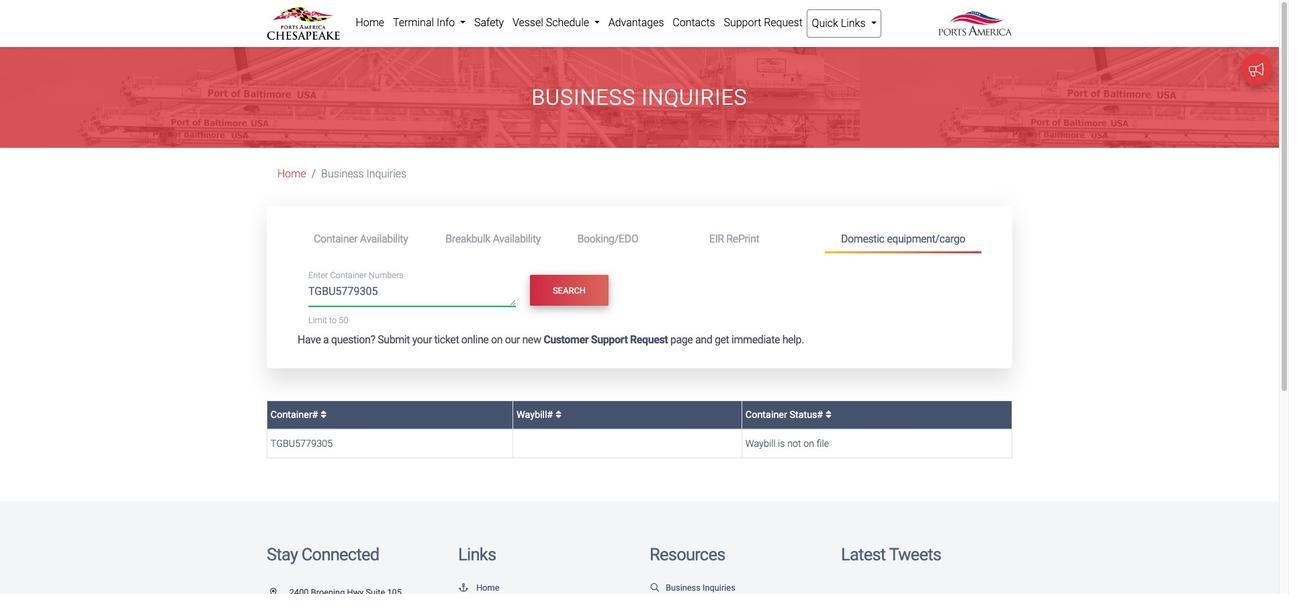 Task type: vqa. For each thing, say whether or not it's contained in the screenshot.
the availability in the Container Availability LINK
yes



Task type: locate. For each thing, give the bounding box(es) containing it.
new
[[522, 333, 541, 346]]

container for container availability
[[314, 232, 358, 245]]

container up waybill at the bottom of page
[[746, 409, 788, 421]]

0 horizontal spatial home link
[[278, 168, 306, 180]]

0 vertical spatial support
[[724, 16, 762, 29]]

sort image
[[321, 410, 327, 419], [826, 410, 832, 419]]

domestic equipment/cargo
[[841, 232, 966, 245]]

0 vertical spatial container
[[314, 232, 358, 245]]

contacts
[[673, 16, 715, 29]]

1 horizontal spatial home
[[356, 16, 384, 29]]

0 vertical spatial links
[[841, 17, 866, 30]]

to
[[329, 315, 337, 325]]

0 vertical spatial on
[[491, 333, 503, 346]]

is
[[778, 438, 785, 449]]

on left our
[[491, 333, 503, 346]]

1 vertical spatial on
[[804, 438, 815, 449]]

tgbu5779305
[[271, 438, 333, 449]]

schedule
[[546, 16, 589, 29]]

container# link
[[271, 409, 327, 421]]

online
[[462, 333, 489, 346]]

availability for breakbulk availability
[[493, 232, 541, 245]]

container up enter
[[314, 232, 358, 245]]

2 vertical spatial business
[[666, 583, 701, 593]]

our
[[505, 333, 520, 346]]

1 horizontal spatial request
[[764, 16, 803, 29]]

advantages link
[[604, 9, 669, 36]]

availability up numbers at the left top of page
[[360, 232, 408, 245]]

request left quick
[[764, 16, 803, 29]]

1 sort image from the left
[[321, 410, 327, 419]]

on
[[491, 333, 503, 346], [804, 438, 815, 449]]

quick
[[812, 17, 839, 30]]

0 horizontal spatial availability
[[360, 232, 408, 245]]

links up anchor icon
[[458, 544, 496, 564]]

have
[[298, 333, 321, 346]]

1 horizontal spatial business
[[532, 85, 636, 110]]

1 vertical spatial inquiries
[[367, 168, 407, 180]]

support right the "contacts" on the right top of page
[[724, 16, 762, 29]]

equipment/cargo
[[887, 232, 966, 245]]

1 horizontal spatial links
[[841, 17, 866, 30]]

1 horizontal spatial availability
[[493, 232, 541, 245]]

0 horizontal spatial business
[[321, 168, 364, 180]]

2 vertical spatial home
[[477, 583, 500, 593]]

request
[[764, 16, 803, 29], [630, 333, 668, 346]]

sort image inside container# link
[[321, 410, 327, 419]]

limit to 50
[[308, 315, 348, 325]]

home
[[356, 16, 384, 29], [278, 168, 306, 180], [477, 583, 500, 593]]

2 availability from the left
[[493, 232, 541, 245]]

enter
[[308, 271, 328, 281]]

0 vertical spatial request
[[764, 16, 803, 29]]

availability right breakbulk
[[493, 232, 541, 245]]

sort image right status#
[[826, 410, 832, 419]]

business
[[532, 85, 636, 110], [321, 168, 364, 180], [666, 583, 701, 593]]

sort image up tgbu5779305
[[321, 410, 327, 419]]

0 vertical spatial business
[[532, 85, 636, 110]]

container right enter
[[330, 271, 367, 281]]

0 vertical spatial home link
[[351, 9, 389, 36]]

sort image inside container status# link
[[826, 410, 832, 419]]

customer
[[544, 333, 589, 346]]

1 horizontal spatial on
[[804, 438, 815, 449]]

1 horizontal spatial sort image
[[826, 410, 832, 419]]

inquiries
[[642, 85, 748, 110], [367, 168, 407, 180], [703, 583, 736, 593]]

on left file
[[804, 438, 815, 449]]

home link
[[351, 9, 389, 36], [278, 168, 306, 180], [458, 583, 500, 593]]

1 vertical spatial support
[[591, 333, 628, 346]]

container
[[314, 232, 358, 245], [330, 271, 367, 281], [746, 409, 788, 421]]

waybill
[[746, 438, 776, 449]]

Enter Container Numbers text field
[[308, 284, 516, 306]]

container inside container availability link
[[314, 232, 358, 245]]

immediate
[[732, 333, 780, 346]]

your
[[412, 333, 432, 346]]

sort image
[[556, 410, 562, 419]]

get
[[715, 333, 729, 346]]

eir reprint link
[[693, 227, 825, 251]]

1 vertical spatial business
[[321, 168, 364, 180]]

links
[[841, 17, 866, 30], [458, 544, 496, 564]]

container status# link
[[746, 409, 832, 421]]

question?
[[331, 333, 375, 346]]

reprint
[[727, 232, 760, 245]]

business inquiries
[[532, 85, 748, 110], [321, 168, 407, 180], [666, 583, 736, 593]]

2 sort image from the left
[[826, 410, 832, 419]]

connected
[[302, 544, 379, 564]]

1 vertical spatial business inquiries
[[321, 168, 407, 180]]

support
[[724, 16, 762, 29], [591, 333, 628, 346]]

0 vertical spatial business inquiries
[[532, 85, 748, 110]]

support right customer
[[591, 333, 628, 346]]

not
[[788, 438, 802, 449]]

sort image for container status#
[[826, 410, 832, 419]]

0 horizontal spatial links
[[458, 544, 496, 564]]

availability
[[360, 232, 408, 245], [493, 232, 541, 245]]

map marker alt image
[[270, 589, 287, 594]]

info
[[437, 16, 455, 29]]

0 horizontal spatial sort image
[[321, 410, 327, 419]]

links right quick
[[841, 17, 866, 30]]

vessel schedule link
[[508, 9, 604, 36]]

breakbulk
[[446, 232, 491, 245]]

0 horizontal spatial home
[[278, 168, 306, 180]]

2 horizontal spatial home link
[[458, 583, 500, 593]]

request left page
[[630, 333, 668, 346]]

terminal info link
[[389, 9, 470, 36]]

1 horizontal spatial support
[[724, 16, 762, 29]]

links inside "link"
[[841, 17, 866, 30]]

1 vertical spatial request
[[630, 333, 668, 346]]

1 availability from the left
[[360, 232, 408, 245]]

support request link
[[720, 9, 807, 36]]

1 vertical spatial home
[[278, 168, 306, 180]]

safety
[[474, 16, 504, 29]]

enter container numbers
[[308, 271, 404, 281]]

2 vertical spatial container
[[746, 409, 788, 421]]



Task type: describe. For each thing, give the bounding box(es) containing it.
0 vertical spatial inquiries
[[642, 85, 748, 110]]

tweets
[[889, 544, 942, 564]]

waybill is not on file
[[746, 438, 829, 449]]

sort image for container#
[[321, 410, 327, 419]]

0 horizontal spatial support
[[591, 333, 628, 346]]

container availability link
[[298, 227, 430, 251]]

1 vertical spatial home link
[[278, 168, 306, 180]]

booking/edo link
[[561, 227, 693, 251]]

search
[[553, 285, 586, 295]]

2 vertical spatial inquiries
[[703, 583, 736, 593]]

2 vertical spatial home link
[[458, 583, 500, 593]]

safety link
[[470, 9, 508, 36]]

0 horizontal spatial request
[[630, 333, 668, 346]]

latest tweets
[[841, 544, 942, 564]]

page
[[671, 333, 693, 346]]

50
[[339, 315, 348, 325]]

eir reprint
[[709, 232, 760, 245]]

2 horizontal spatial business
[[666, 583, 701, 593]]

limit
[[308, 315, 327, 325]]

quick links link
[[807, 9, 882, 38]]

ticket
[[434, 333, 459, 346]]

1 horizontal spatial home link
[[351, 9, 389, 36]]

submit
[[378, 333, 410, 346]]

2 vertical spatial business inquiries
[[666, 583, 736, 593]]

stay
[[267, 544, 298, 564]]

business inquiries link
[[650, 583, 736, 593]]

domestic equipment/cargo link
[[825, 227, 982, 253]]

status#
[[790, 409, 824, 421]]

waybill# link
[[517, 409, 562, 421]]

terminal info
[[393, 16, 458, 29]]

help.
[[783, 333, 804, 346]]

have a question? submit your ticket online on our new customer support request page and get immediate help.
[[298, 333, 804, 346]]

booking/edo
[[578, 232, 639, 245]]

quick links
[[812, 17, 869, 30]]

breakbulk availability link
[[430, 227, 561, 251]]

support request
[[724, 16, 803, 29]]

advantages
[[609, 16, 664, 29]]

container for container status#
[[746, 409, 788, 421]]

vessel
[[513, 16, 544, 29]]

search image
[[650, 584, 661, 593]]

latest
[[841, 544, 886, 564]]

container availability
[[314, 232, 408, 245]]

container status#
[[746, 409, 826, 421]]

terminal
[[393, 16, 434, 29]]

waybill#
[[517, 409, 556, 421]]

0 vertical spatial home
[[356, 16, 384, 29]]

0 horizontal spatial on
[[491, 333, 503, 346]]

breakbulk availability
[[446, 232, 541, 245]]

stay connected
[[267, 544, 379, 564]]

anchor image
[[458, 584, 469, 593]]

contacts link
[[669, 9, 720, 36]]

a
[[323, 333, 329, 346]]

container#
[[271, 409, 321, 421]]

vessel schedule
[[513, 16, 592, 29]]

domestic
[[841, 232, 885, 245]]

availability for container availability
[[360, 232, 408, 245]]

1 vertical spatial container
[[330, 271, 367, 281]]

search button
[[530, 275, 609, 306]]

2 horizontal spatial home
[[477, 583, 500, 593]]

numbers
[[369, 271, 404, 281]]

and
[[696, 333, 713, 346]]

customer support request link
[[544, 333, 668, 346]]

resources
[[650, 544, 726, 564]]

file
[[817, 438, 829, 449]]

eir
[[709, 232, 724, 245]]

1 vertical spatial links
[[458, 544, 496, 564]]



